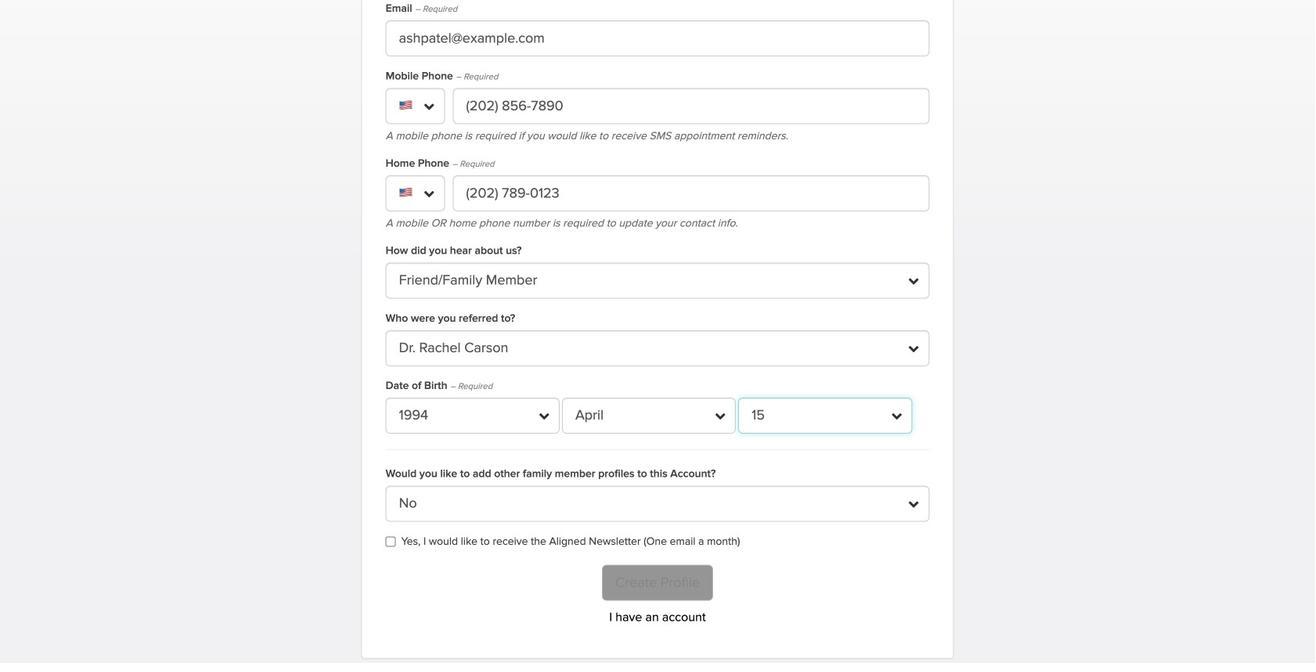 Task type: describe. For each thing, give the bounding box(es) containing it.
Email Address email field
[[386, 20, 930, 56]]



Task type: locate. For each thing, give the bounding box(es) containing it.
None telephone field
[[453, 88, 930, 124]]

None checkbox
[[386, 537, 396, 547]]

None telephone field
[[453, 175, 930, 211]]



